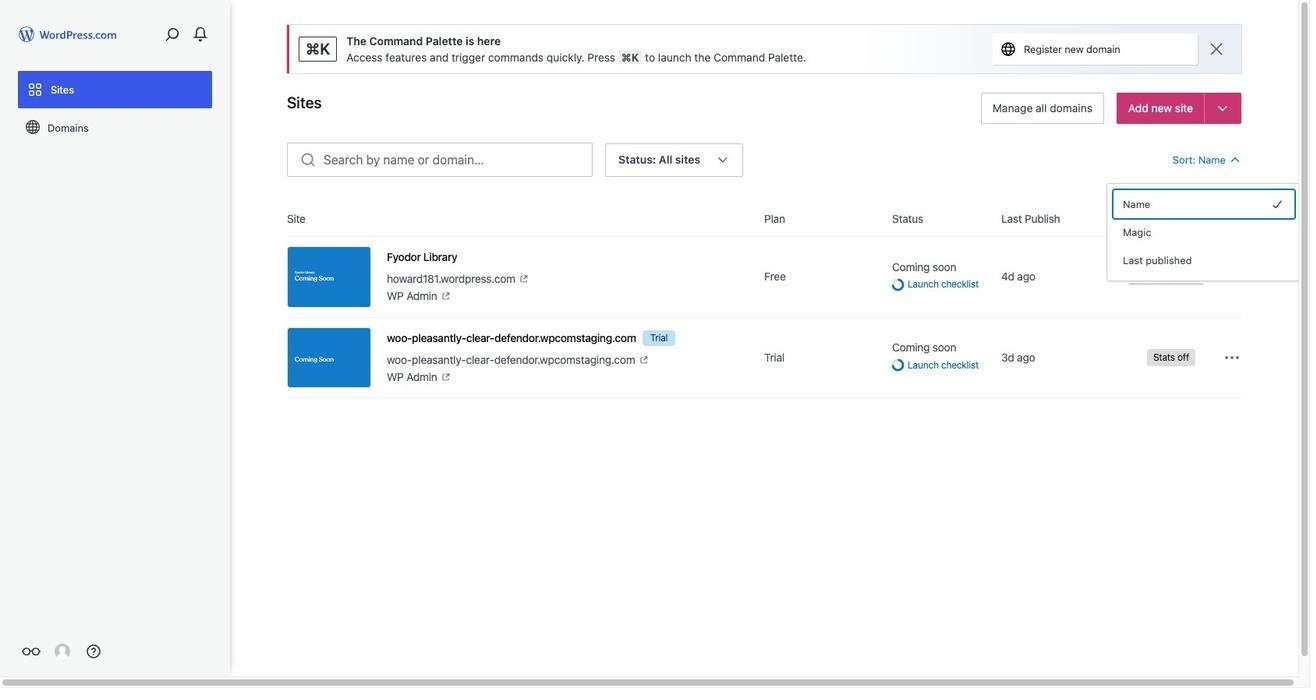 Task type: locate. For each thing, give the bounding box(es) containing it.
howard image
[[55, 644, 70, 660]]

right image
[[1268, 195, 1287, 214]]

None search field
[[287, 143, 593, 177]]

displaying all sites. element
[[618, 144, 700, 175]]

Search search field
[[324, 144, 592, 176]]

menu
[[1114, 190, 1295, 275]]

visit wp admin image
[[440, 372, 451, 383]]

reader image
[[22, 643, 41, 661]]

highest hourly views 0 image
[[1129, 275, 1203, 285]]

toggle menu image
[[1216, 101, 1230, 115]]



Task type: describe. For each thing, give the bounding box(es) containing it.
dismiss image
[[1207, 40, 1226, 58]]

sorting by name. switch sorting mode image
[[1229, 154, 1242, 166]]

visit wp admin image
[[440, 291, 451, 302]]



Task type: vqa. For each thing, say whether or not it's contained in the screenshot.
bottom img
no



